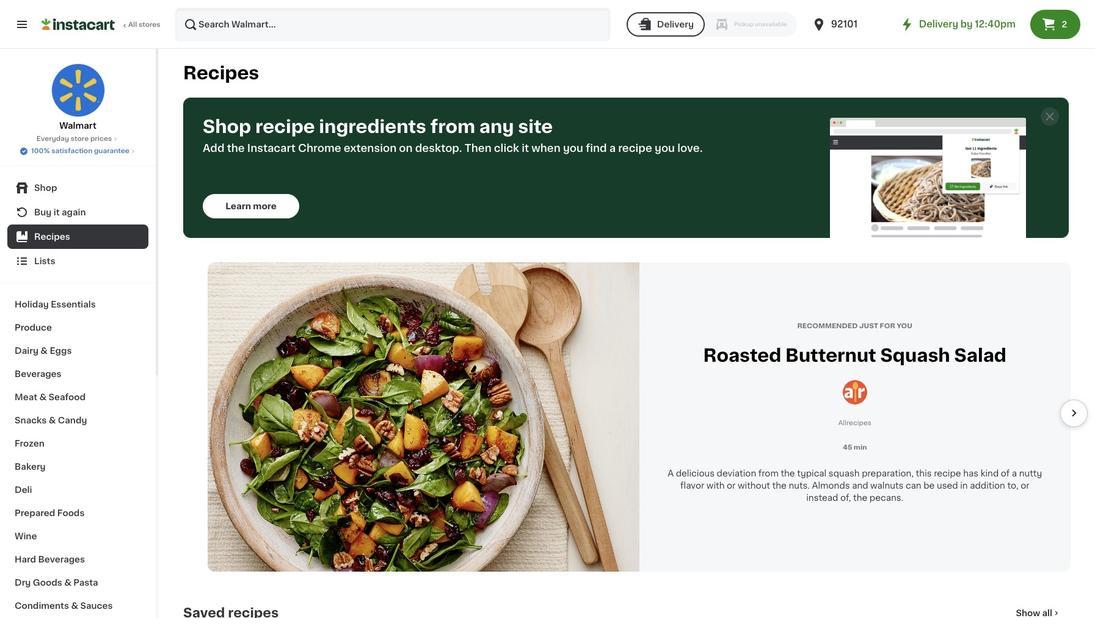 Task type: vqa. For each thing, say whether or not it's contained in the screenshot.
a for find
yes



Task type: locate. For each thing, give the bounding box(es) containing it.
deli link
[[7, 479, 148, 502]]

beverages
[[15, 370, 61, 379], [38, 556, 85, 565]]

0 horizontal spatial a
[[610, 144, 616, 153]]

snacks & candy
[[15, 417, 87, 425]]

beverages link
[[7, 363, 148, 386]]

recipe up used
[[934, 470, 961, 478]]

shop for shop
[[34, 184, 57, 192]]

0 vertical spatial beverages
[[15, 370, 61, 379]]

buy it again link
[[7, 200, 148, 225]]

1 vertical spatial from
[[759, 470, 779, 478]]

hard beverages link
[[7, 549, 148, 572]]

a
[[610, 144, 616, 153], [1012, 470, 1017, 478]]

dry goods & pasta link
[[7, 572, 148, 595]]

learn more button
[[203, 194, 299, 219]]

all stores link
[[42, 7, 161, 42]]

1 vertical spatial a
[[1012, 470, 1017, 478]]

wine link
[[7, 525, 148, 549]]

beverages down dairy & eggs
[[15, 370, 61, 379]]

prepared
[[15, 510, 55, 518]]

a inside a delicious deviation from the typical squash preparation, this recipe has kind of a nutty flavor with or without the nuts. almonds and walnuts can be used in addition to, or instead of, the pecans.
[[1012, 470, 1017, 478]]

desktop.
[[415, 144, 462, 153]]

1 horizontal spatial or
[[1021, 482, 1030, 490]]

dairy
[[15, 347, 38, 356]]

0 horizontal spatial recipes
[[34, 233, 70, 241]]

walmart
[[59, 122, 96, 130]]

candy
[[58, 417, 87, 425]]

you left love.
[[655, 144, 675, 153]]

shop link
[[7, 176, 148, 200]]

with
[[707, 482, 725, 490]]

everyday
[[36, 136, 69, 142]]

almonds
[[812, 482, 850, 490]]

buy it again
[[34, 208, 86, 217]]

bakery
[[15, 463, 46, 472]]

recipes inside 'link'
[[34, 233, 70, 241]]

it right click
[[522, 144, 529, 153]]

snacks
[[15, 417, 47, 425]]

from for any
[[431, 118, 475, 136]]

from up without
[[759, 470, 779, 478]]

holiday essentials
[[15, 301, 96, 309]]

from up add the instacart chrome extension on desktop. then click it when you find a recipe you love.
[[431, 118, 475, 136]]

0 vertical spatial from
[[431, 118, 475, 136]]

0 horizontal spatial or
[[727, 482, 736, 490]]

from
[[431, 118, 475, 136], [759, 470, 779, 478]]

extension
[[344, 144, 397, 153]]

pecans.
[[870, 494, 904, 503]]

1 vertical spatial it
[[54, 208, 60, 217]]

can
[[906, 482, 922, 490]]

beverages up dry goods & pasta
[[38, 556, 85, 565]]

a right of
[[1012, 470, 1017, 478]]

recipes
[[183, 64, 259, 82], [34, 233, 70, 241]]

ingredients
[[319, 118, 426, 136]]

kind
[[981, 470, 999, 478]]

delivery
[[919, 20, 959, 29], [657, 20, 694, 29]]

recipes link
[[7, 225, 148, 249]]

dairy & eggs link
[[7, 340, 148, 363]]

0 horizontal spatial shop
[[34, 184, 57, 192]]

shop up buy
[[34, 184, 57, 192]]

delivery by 12:40pm link
[[900, 17, 1016, 32]]

dairy & eggs
[[15, 347, 72, 356]]

1 vertical spatial recipe
[[618, 144, 652, 153]]

1 vertical spatial shop
[[34, 184, 57, 192]]

shop for shop recipe ingredients from any site
[[203, 118, 251, 136]]

1 horizontal spatial a
[[1012, 470, 1017, 478]]

1 horizontal spatial from
[[759, 470, 779, 478]]

on
[[399, 144, 413, 153]]

1 vertical spatial beverages
[[38, 556, 85, 565]]

all stores
[[128, 21, 160, 28]]

produce
[[15, 324, 52, 332]]

1 horizontal spatial you
[[655, 144, 675, 153]]

buy
[[34, 208, 52, 217]]

0 horizontal spatial delivery
[[657, 20, 694, 29]]

1 horizontal spatial recipes
[[183, 64, 259, 82]]

recipe right find
[[618, 144, 652, 153]]

beverages inside beverages link
[[15, 370, 61, 379]]

nuts.
[[789, 482, 810, 490]]

or down 'deviation' at the right of the page
[[727, 482, 736, 490]]

add the instacart chrome extension on desktop. then click it when you find a recipe you love.
[[203, 144, 703, 153]]

chrome
[[298, 144, 341, 153]]

1 horizontal spatial recipe
[[618, 144, 652, 153]]

and
[[852, 482, 869, 490]]

delivery inside button
[[657, 20, 694, 29]]

item carousel region
[[183, 263, 1088, 572]]

& left candy
[[49, 417, 56, 425]]

0 vertical spatial shop
[[203, 118, 251, 136]]

recipe
[[255, 118, 315, 136], [618, 144, 652, 153], [934, 470, 961, 478]]

1 you from the left
[[563, 144, 584, 153]]

the up nuts. at the right bottom
[[781, 470, 795, 478]]

None search field
[[175, 7, 611, 42]]

a for of
[[1012, 470, 1017, 478]]

essentials
[[51, 301, 96, 309]]

shop up add
[[203, 118, 251, 136]]

add
[[203, 144, 225, 153]]

0 horizontal spatial you
[[563, 144, 584, 153]]

salad
[[955, 347, 1007, 365]]

you left find
[[563, 144, 584, 153]]

2 horizontal spatial recipe
[[934, 470, 961, 478]]

recipe up "instacart"
[[255, 118, 315, 136]]

0 vertical spatial it
[[522, 144, 529, 153]]

1 horizontal spatial delivery
[[919, 20, 959, 29]]

walmart logo image
[[51, 64, 105, 117]]

0 vertical spatial recipes
[[183, 64, 259, 82]]

holiday essentials link
[[7, 293, 148, 317]]

frozen link
[[7, 433, 148, 456]]

squash
[[829, 470, 860, 478]]

instacart
[[247, 144, 296, 153]]

& left the sauces
[[71, 602, 78, 611]]

2 or from the left
[[1021, 482, 1030, 490]]

100% satisfaction guarantee button
[[19, 144, 137, 156]]

walmart link
[[51, 64, 105, 132]]

1 vertical spatial recipes
[[34, 233, 70, 241]]

or right to,
[[1021, 482, 1030, 490]]

shop inside shop link
[[34, 184, 57, 192]]

bakery link
[[7, 456, 148, 479]]

learn
[[226, 202, 251, 211]]

1 or from the left
[[727, 482, 736, 490]]

saved
[[1055, 17, 1082, 26]]

you
[[897, 323, 913, 330]]

delivery for delivery by 12:40pm
[[919, 20, 959, 29]]

this
[[916, 470, 932, 478]]

it right buy
[[54, 208, 60, 217]]

without
[[738, 482, 770, 490]]

& right meat
[[39, 393, 47, 402]]

the
[[227, 144, 245, 153], [781, 470, 795, 478], [773, 482, 787, 490], [854, 494, 868, 503]]

store
[[71, 136, 89, 142]]

deli
[[15, 486, 32, 495]]

a right find
[[610, 144, 616, 153]]

or
[[727, 482, 736, 490], [1021, 482, 1030, 490]]

0 vertical spatial a
[[610, 144, 616, 153]]

0 horizontal spatial from
[[431, 118, 475, 136]]

0 horizontal spatial recipe
[[255, 118, 315, 136]]

0 horizontal spatial it
[[54, 208, 60, 217]]

& left eggs
[[41, 347, 48, 356]]

has
[[964, 470, 979, 478]]

beverages inside hard beverages link
[[38, 556, 85, 565]]

just
[[860, 323, 879, 330]]

when
[[532, 144, 561, 153]]

the right add
[[227, 144, 245, 153]]

deviation
[[717, 470, 757, 478]]

preparation,
[[862, 470, 914, 478]]

2 vertical spatial recipe
[[934, 470, 961, 478]]

dry goods & pasta
[[15, 579, 98, 588]]

more
[[253, 202, 277, 211]]

hard
[[15, 556, 36, 565]]

delivery by 12:40pm
[[919, 20, 1016, 29]]

2
[[1062, 20, 1068, 29]]

1 horizontal spatial shop
[[203, 118, 251, 136]]

from inside a delicious deviation from the typical squash preparation, this recipe has kind of a nutty flavor with or without the nuts. almonds and walnuts can be used in addition to, or instead of, the pecans.
[[759, 470, 779, 478]]

1 horizontal spatial it
[[522, 144, 529, 153]]



Task type: describe. For each thing, give the bounding box(es) containing it.
delivery button
[[627, 12, 705, 37]]

meat
[[15, 393, 37, 402]]

prices
[[90, 136, 112, 142]]

nutty
[[1020, 470, 1043, 478]]

learn more
[[226, 202, 277, 211]]

dry
[[15, 579, 31, 588]]

goods
[[33, 579, 62, 588]]

of
[[1001, 470, 1010, 478]]

45 min
[[843, 445, 867, 451]]

again
[[62, 208, 86, 217]]

to,
[[1008, 482, 1019, 490]]

squash
[[881, 347, 951, 365]]

any
[[480, 118, 514, 136]]

service type group
[[627, 12, 797, 37]]

delivery for delivery
[[657, 20, 694, 29]]

site
[[518, 118, 553, 136]]

foods
[[57, 510, 85, 518]]

instacart logo image
[[42, 17, 115, 32]]

pasta
[[73, 579, 98, 588]]

stores
[[139, 21, 160, 28]]

holiday
[[15, 301, 49, 309]]

show
[[1016, 609, 1041, 618]]

92101
[[831, 20, 858, 29]]

frozen
[[15, 440, 44, 448]]

guarantee
[[94, 148, 129, 155]]

wine
[[15, 533, 37, 541]]

roasted
[[704, 347, 782, 365]]

100%
[[31, 148, 50, 155]]

meat & seafood
[[15, 393, 86, 402]]

prepared foods link
[[7, 502, 148, 525]]

from for the
[[759, 470, 779, 478]]

everyday store prices link
[[36, 134, 119, 144]]

condiments & sauces link
[[7, 595, 148, 618]]

lists link
[[7, 249, 148, 274]]

& for meat
[[39, 393, 47, 402]]

the left nuts. at the right bottom
[[773, 482, 787, 490]]

a delicious deviation from the typical squash preparation, this recipe has kind of a nutty flavor with or without the nuts. almonds and walnuts can be used in addition to, or instead of, the pecans.
[[668, 470, 1043, 503]]

allrecipes image
[[843, 381, 867, 405]]

delicious
[[676, 470, 715, 478]]

hard beverages
[[15, 556, 85, 565]]

recipe inside a delicious deviation from the typical squash preparation, this recipe has kind of a nutty flavor with or without the nuts. almonds and walnuts can be used in addition to, or instead of, the pecans.
[[934, 470, 961, 478]]

eggs
[[50, 347, 72, 356]]

the down and
[[854, 494, 868, 503]]

Search field
[[176, 9, 610, 40]]

& for snacks
[[49, 417, 56, 425]]

find
[[586, 144, 607, 153]]

instead
[[807, 494, 839, 503]]

show all link
[[1016, 608, 1061, 619]]

sauces
[[80, 602, 113, 611]]

2 button
[[1031, 10, 1081, 39]]

show all
[[1016, 609, 1053, 618]]

saved button
[[1040, 15, 1082, 30]]

in
[[961, 482, 968, 490]]

recommended
[[798, 323, 858, 330]]

0 vertical spatial recipe
[[255, 118, 315, 136]]

snacks & candy link
[[7, 409, 148, 433]]

extension banner image
[[830, 118, 1027, 238]]

& for dairy
[[41, 347, 48, 356]]

addition
[[970, 482, 1006, 490]]

12:40pm
[[975, 20, 1016, 29]]

45
[[843, 445, 852, 451]]

allrecipes
[[839, 420, 872, 427]]

shop recipe ingredients from any site
[[203, 118, 553, 136]]

seafood
[[49, 393, 86, 402]]

& left pasta
[[64, 579, 71, 588]]

by
[[961, 20, 973, 29]]

prepared foods
[[15, 510, 85, 518]]

click
[[494, 144, 519, 153]]

a for find
[[610, 144, 616, 153]]

for
[[880, 323, 896, 330]]

& for condiments
[[71, 602, 78, 611]]

used
[[937, 482, 958, 490]]

flavor
[[681, 482, 705, 490]]

all
[[128, 21, 137, 28]]

100% satisfaction guarantee
[[31, 148, 129, 155]]

of,
[[841, 494, 851, 503]]

be
[[924, 482, 935, 490]]

satisfaction
[[51, 148, 92, 155]]

everyday store prices
[[36, 136, 112, 142]]

2 you from the left
[[655, 144, 675, 153]]



